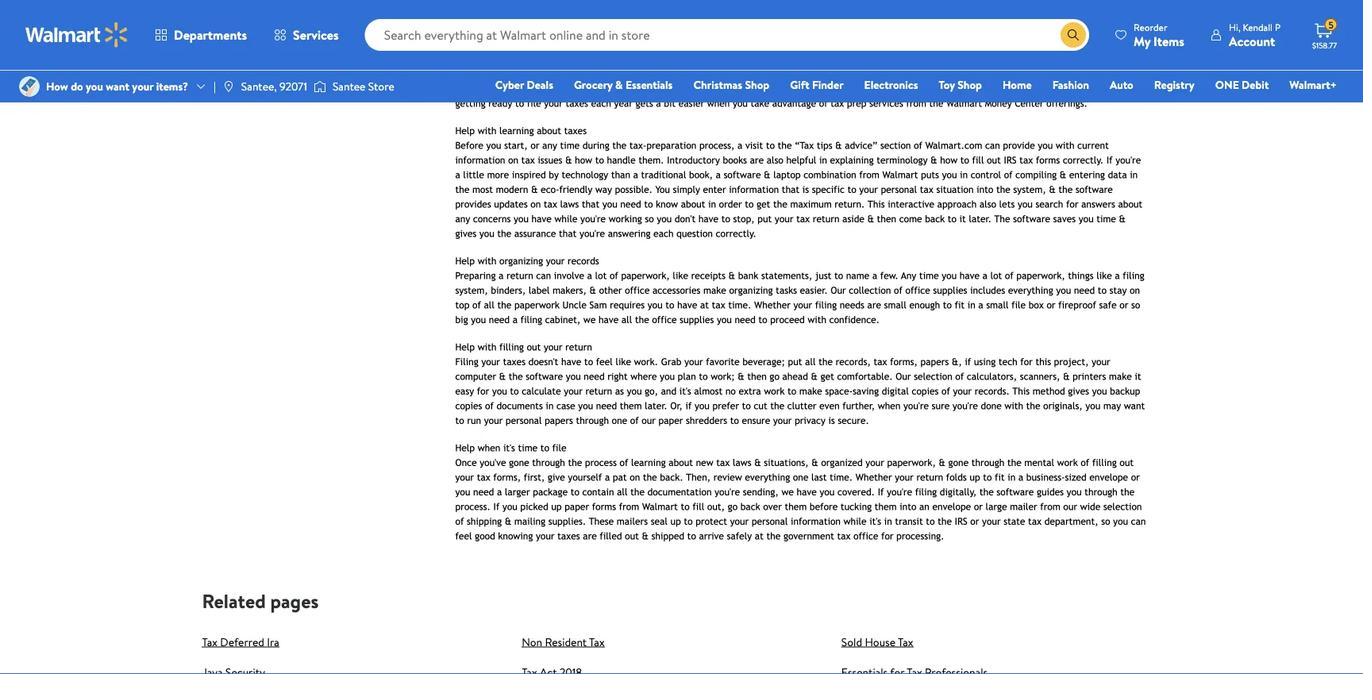 Task type: describe. For each thing, give the bounding box(es) containing it.
registry link
[[1148, 76, 1202, 93]]

walmart image
[[25, 22, 129, 48]]

gift finder
[[791, 77, 844, 93]]

departments
[[174, 26, 247, 44]]

santee,
[[241, 79, 277, 94]]

christmas
[[694, 77, 743, 93]]

Walmart Site-Wide search field
[[365, 19, 1090, 51]]

auto
[[1111, 77, 1134, 93]]

christmas shop link
[[687, 76, 777, 93]]

hi, kendall p account
[[1230, 20, 1281, 50]]

 image for santee store
[[314, 79, 326, 95]]

tax for sold house tax
[[898, 634, 914, 650]]

sold
[[842, 634, 863, 650]]

tax deferred ira link
[[202, 634, 280, 650]]

items
[[1154, 32, 1185, 50]]

reorder my items
[[1134, 20, 1185, 50]]

p
[[1276, 20, 1281, 34]]

tax for non resident tax
[[590, 634, 605, 650]]

toy shop
[[939, 77, 983, 93]]

tax deferred ira
[[202, 634, 280, 650]]

1 tax from the left
[[202, 634, 218, 650]]

one
[[1216, 77, 1240, 93]]

sold house tax
[[842, 634, 914, 650]]

 image for how do you want your items?
[[19, 76, 40, 97]]

walmart+ link
[[1283, 76, 1345, 93]]

your
[[132, 79, 154, 94]]

fashion
[[1053, 77, 1090, 93]]

reorder
[[1134, 20, 1168, 34]]

deals
[[527, 77, 554, 93]]

grocery
[[574, 77, 613, 93]]

grocery & essentials
[[574, 77, 673, 93]]

grocery & essentials link
[[567, 76, 680, 93]]

gift finder link
[[783, 76, 851, 93]]

&
[[616, 77, 623, 93]]

christmas shop
[[694, 77, 770, 93]]

registry
[[1155, 77, 1195, 93]]

92071
[[280, 79, 307, 94]]

non resident tax link
[[522, 634, 605, 650]]

cyber deals link
[[488, 76, 561, 93]]

store
[[368, 79, 395, 94]]

toy
[[939, 77, 955, 93]]

do
[[71, 79, 83, 94]]

items?
[[156, 79, 188, 94]]

 image for santee, 92071
[[222, 80, 235, 93]]

services
[[293, 26, 339, 44]]

one debit
[[1216, 77, 1270, 93]]

sold house tax link
[[842, 634, 914, 650]]

|
[[214, 79, 216, 94]]



Task type: vqa. For each thing, say whether or not it's contained in the screenshot.
"And"
no



Task type: locate. For each thing, give the bounding box(es) containing it.
departments button
[[141, 16, 261, 54]]

tax left deferred
[[202, 634, 218, 650]]

how
[[46, 79, 68, 94]]

shop right toy
[[958, 77, 983, 93]]

want
[[106, 79, 129, 94]]

hi,
[[1230, 20, 1241, 34]]

kendall
[[1244, 20, 1273, 34]]

santee
[[333, 79, 366, 94]]

0 horizontal spatial  image
[[19, 76, 40, 97]]

resident
[[545, 634, 587, 650]]

cyber
[[496, 77, 524, 93]]

5
[[1329, 18, 1335, 32]]

cyber deals
[[496, 77, 554, 93]]

 image
[[19, 76, 40, 97], [314, 79, 326, 95], [222, 80, 235, 93]]

3 tax from the left
[[898, 634, 914, 650]]

related pages
[[202, 588, 319, 615]]

2 horizontal spatial  image
[[314, 79, 326, 95]]

account
[[1230, 32, 1276, 50]]

you
[[86, 79, 103, 94]]

2 tax from the left
[[590, 634, 605, 650]]

 image left how
[[19, 76, 40, 97]]

one debit link
[[1209, 76, 1277, 93]]

home link
[[996, 76, 1040, 93]]

1 horizontal spatial tax
[[590, 634, 605, 650]]

0 horizontal spatial tax
[[202, 634, 218, 650]]

shop for christmas shop
[[745, 77, 770, 93]]

non resident tax
[[522, 634, 605, 650]]

tax right resident
[[590, 634, 605, 650]]

$158.77
[[1313, 40, 1338, 50]]

2 horizontal spatial tax
[[898, 634, 914, 650]]

1 horizontal spatial  image
[[222, 80, 235, 93]]

1 horizontal spatial shop
[[958, 77, 983, 93]]

shop right christmas
[[745, 77, 770, 93]]

my
[[1134, 32, 1151, 50]]

ira
[[267, 634, 280, 650]]

auto link
[[1103, 76, 1141, 93]]

2 shop from the left
[[958, 77, 983, 93]]

shop
[[745, 77, 770, 93], [958, 77, 983, 93]]

services button
[[261, 16, 352, 54]]

essentials
[[626, 77, 673, 93]]

tax right the 'house' on the bottom of page
[[898, 634, 914, 650]]

search icon image
[[1068, 29, 1080, 41]]

0 horizontal spatial shop
[[745, 77, 770, 93]]

finder
[[813, 77, 844, 93]]

electronics
[[865, 77, 919, 93]]

toy shop link
[[932, 76, 990, 93]]

santee, 92071
[[241, 79, 307, 94]]

debit
[[1242, 77, 1270, 93]]

 image right the "92071" at the top left
[[314, 79, 326, 95]]

gift
[[791, 77, 810, 93]]

Search search field
[[365, 19, 1090, 51]]

 image right |
[[222, 80, 235, 93]]

electronics link
[[858, 76, 926, 93]]

1 shop from the left
[[745, 77, 770, 93]]

non
[[522, 634, 543, 650]]

pages
[[270, 588, 319, 615]]

how do you want your items?
[[46, 79, 188, 94]]

tax
[[202, 634, 218, 650], [590, 634, 605, 650], [898, 634, 914, 650]]

santee store
[[333, 79, 395, 94]]

shop for toy shop
[[958, 77, 983, 93]]

house
[[865, 634, 896, 650]]

deferred
[[220, 634, 265, 650]]

related
[[202, 588, 266, 615]]

walmart+
[[1290, 77, 1338, 93]]

home
[[1003, 77, 1032, 93]]

fashion link
[[1046, 76, 1097, 93]]



